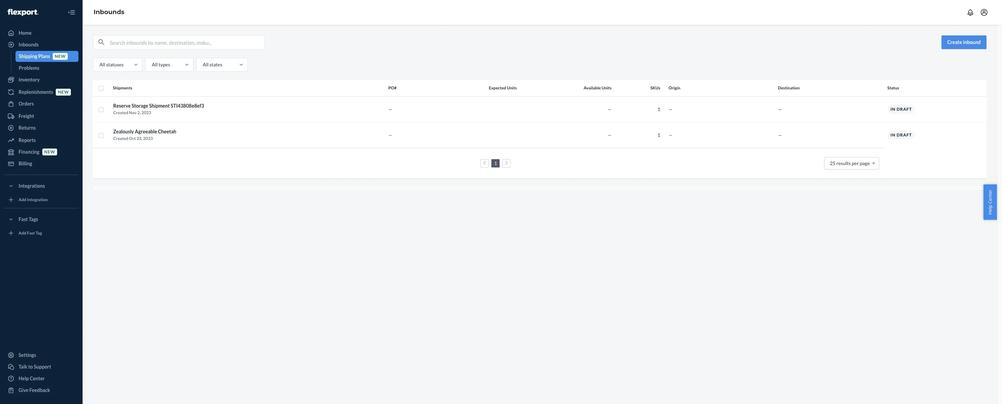 Task type: describe. For each thing, give the bounding box(es) containing it.
new for financing
[[44, 149, 55, 155]]

billing
[[19, 161, 32, 167]]

talk to support button
[[4, 362, 78, 373]]

chevron right image
[[505, 161, 508, 166]]

all types
[[152, 62, 170, 67]]

all for all types
[[152, 62, 158, 67]]

inventory
[[19, 77, 40, 83]]

create inbound button
[[941, 35, 987, 49]]

chevron left image
[[483, 161, 486, 166]]

all for all states
[[203, 62, 209, 67]]

square image for —
[[98, 107, 104, 113]]

2023 inside zealously agreeable cheetah created oct 23, 2023
[[143, 136, 153, 141]]

freight
[[19, 113, 34, 119]]

nov
[[129, 110, 137, 115]]

units for available units
[[602, 85, 612, 91]]

home link
[[4, 28, 78, 39]]

available units
[[584, 85, 612, 91]]

results
[[836, 160, 851, 166]]

billing link
[[4, 158, 78, 169]]

shipping plans
[[19, 53, 50, 59]]

create
[[947, 39, 962, 45]]

give feedback button
[[4, 385, 78, 396]]

2 vertical spatial 1
[[494, 160, 497, 166]]

skus
[[650, 85, 660, 91]]

reserve
[[113, 103, 131, 109]]

fast tags button
[[4, 214, 78, 225]]

agreeable
[[135, 129, 157, 134]]

feedback
[[29, 387, 50, 393]]

give feedback
[[19, 387, 50, 393]]

open notifications image
[[966, 8, 975, 17]]

reserve storage shipment sti43808e8ef3 created nov 2, 2023
[[113, 103, 204, 115]]

help center button
[[984, 185, 997, 220]]

tags
[[29, 216, 38, 222]]

23,
[[137, 136, 142, 141]]

orders link
[[4, 98, 78, 109]]

returns link
[[4, 123, 78, 134]]

states
[[209, 62, 222, 67]]

1 link
[[493, 160, 498, 166]]

help inside button
[[987, 205, 993, 215]]

in for zealously agreeable cheetah
[[891, 133, 896, 138]]

inbound
[[963, 39, 981, 45]]

1 horizontal spatial inbounds
[[94, 8, 124, 16]]

flexport logo image
[[8, 9, 38, 16]]

units for expected units
[[507, 85, 517, 91]]

all states
[[203, 62, 222, 67]]

open account menu image
[[980, 8, 988, 17]]

zealously
[[113, 129, 134, 134]]

talk
[[19, 364, 27, 370]]

help center inside help center button
[[987, 190, 993, 215]]

square image
[[98, 133, 104, 138]]

2,
[[137, 110, 141, 115]]

to
[[28, 364, 33, 370]]

talk to support
[[19, 364, 51, 370]]

in draft for reserve storage shipment sti43808e8ef3
[[891, 107, 912, 112]]

home
[[19, 30, 32, 36]]

draft for reserve storage shipment sti43808e8ef3
[[897, 107, 912, 112]]

fast inside dropdown button
[[19, 216, 28, 222]]

replenishments
[[19, 89, 53, 95]]

financing
[[19, 149, 39, 155]]

1 for reserve storage shipment sti43808e8ef3
[[658, 106, 660, 112]]

new for shipping plans
[[55, 54, 66, 59]]

integrations
[[19, 183, 45, 189]]

cheetah
[[158, 129, 176, 134]]

25 results per page
[[830, 160, 870, 166]]

give
[[19, 387, 28, 393]]

expected
[[489, 85, 506, 91]]

support
[[34, 364, 51, 370]]

1 for zealously agreeable cheetah
[[658, 132, 660, 138]]



Task type: vqa. For each thing, say whether or not it's contained in the screenshot.
third Select from the bottom
no



Task type: locate. For each thing, give the bounding box(es) containing it.
inventory link
[[4, 74, 78, 85]]

1 square image from the top
[[98, 86, 104, 91]]

add integration link
[[4, 194, 78, 205]]

0 vertical spatial 2023
[[142, 110, 151, 115]]

2023 inside 'reserve storage shipment sti43808e8ef3 created nov 2, 2023'
[[142, 110, 151, 115]]

0 vertical spatial center
[[987, 190, 993, 204]]

1 vertical spatial inbounds
[[19, 42, 39, 47]]

0 vertical spatial in draft
[[891, 107, 912, 112]]

0 horizontal spatial help center
[[19, 376, 45, 382]]

settings
[[19, 352, 36, 358]]

0 horizontal spatial all
[[99, 62, 105, 67]]

2 created from the top
[[113, 136, 128, 141]]

1 horizontal spatial units
[[602, 85, 612, 91]]

new up orders link
[[58, 90, 69, 95]]

available
[[584, 85, 601, 91]]

inbounds
[[94, 8, 124, 16], [19, 42, 39, 47]]

1 vertical spatial created
[[113, 136, 128, 141]]

in draft for zealously agreeable cheetah
[[891, 133, 912, 138]]

0 vertical spatial help
[[987, 205, 993, 215]]

new for replenishments
[[58, 90, 69, 95]]

help
[[987, 205, 993, 215], [19, 376, 29, 382]]

0 horizontal spatial inbounds
[[19, 42, 39, 47]]

0 vertical spatial square image
[[98, 86, 104, 91]]

2 in from the top
[[891, 133, 896, 138]]

1 in from the top
[[891, 107, 896, 112]]

create inbound
[[947, 39, 981, 45]]

2023 right 2,
[[142, 110, 151, 115]]

new
[[55, 54, 66, 59], [58, 90, 69, 95], [44, 149, 55, 155]]

po#
[[388, 85, 397, 91]]

freight link
[[4, 111, 78, 122]]

0 vertical spatial draft
[[897, 107, 912, 112]]

all left 'states'
[[203, 62, 209, 67]]

storage
[[132, 103, 148, 109]]

25 results per page option
[[830, 160, 870, 166]]

created inside zealously agreeable cheetah created oct 23, 2023
[[113, 136, 128, 141]]

1
[[658, 106, 660, 112], [658, 132, 660, 138], [494, 160, 497, 166]]

1 vertical spatial new
[[58, 90, 69, 95]]

draft
[[897, 107, 912, 112], [897, 133, 912, 138]]

2023 down agreeable
[[143, 136, 153, 141]]

add fast tag
[[19, 231, 42, 236]]

1 vertical spatial draft
[[897, 133, 912, 138]]

types
[[159, 62, 170, 67]]

1 horizontal spatial help
[[987, 205, 993, 215]]

1 vertical spatial 2023
[[143, 136, 153, 141]]

1 vertical spatial center
[[30, 376, 45, 382]]

1 in draft from the top
[[891, 107, 912, 112]]

1 vertical spatial in draft
[[891, 133, 912, 138]]

0 vertical spatial created
[[113, 110, 128, 115]]

1 vertical spatial in
[[891, 133, 896, 138]]

0 horizontal spatial center
[[30, 376, 45, 382]]

statuses
[[106, 62, 124, 67]]

1 units from the left
[[507, 85, 517, 91]]

0 vertical spatial new
[[55, 54, 66, 59]]

1 vertical spatial inbounds link
[[4, 39, 78, 50]]

2 units from the left
[[602, 85, 612, 91]]

problems link
[[15, 63, 78, 74]]

0 vertical spatial help center
[[987, 190, 993, 215]]

help center inside the help center link
[[19, 376, 45, 382]]

0 vertical spatial add
[[19, 197, 26, 202]]

returns
[[19, 125, 36, 131]]

—
[[388, 106, 392, 112], [608, 106, 612, 112], [669, 106, 673, 112], [778, 106, 782, 112], [388, 132, 392, 138], [608, 132, 612, 138], [669, 132, 673, 138], [778, 132, 782, 138]]

all left "types"
[[152, 62, 158, 67]]

0 horizontal spatial inbounds link
[[4, 39, 78, 50]]

help center link
[[4, 373, 78, 384]]

page
[[860, 160, 870, 166]]

shipping
[[19, 53, 37, 59]]

all for all statuses
[[99, 62, 105, 67]]

origin
[[669, 85, 680, 91]]

oct
[[129, 136, 136, 141]]

1 horizontal spatial all
[[152, 62, 158, 67]]

close navigation image
[[67, 8, 76, 17]]

tag
[[36, 231, 42, 236]]

in
[[891, 107, 896, 112], [891, 133, 896, 138]]

center inside button
[[987, 190, 993, 204]]

integration
[[27, 197, 48, 202]]

sti43808e8ef3
[[171, 103, 204, 109]]

fast left tag
[[27, 231, 35, 236]]

shipment
[[149, 103, 170, 109]]

inbounds link
[[94, 8, 124, 16], [4, 39, 78, 50]]

1 all from the left
[[99, 62, 105, 67]]

center
[[987, 190, 993, 204], [30, 376, 45, 382]]

add integration
[[19, 197, 48, 202]]

status
[[887, 85, 899, 91]]

problems
[[19, 65, 39, 71]]

reports link
[[4, 135, 78, 146]]

orders
[[19, 101, 34, 107]]

settings link
[[4, 350, 78, 361]]

3 all from the left
[[203, 62, 209, 67]]

plans
[[38, 53, 50, 59]]

fast left tags
[[19, 216, 28, 222]]

1 horizontal spatial center
[[987, 190, 993, 204]]

1 vertical spatial help center
[[19, 376, 45, 382]]

created
[[113, 110, 128, 115], [113, 136, 128, 141]]

0 horizontal spatial units
[[507, 85, 517, 91]]

destination
[[778, 85, 800, 91]]

2 in draft from the top
[[891, 133, 912, 138]]

created inside 'reserve storage shipment sti43808e8ef3 created nov 2, 2023'
[[113, 110, 128, 115]]

help center
[[987, 190, 993, 215], [19, 376, 45, 382]]

reports
[[19, 137, 36, 143]]

1 vertical spatial add
[[19, 231, 26, 236]]

add for add fast tag
[[19, 231, 26, 236]]

expected units
[[489, 85, 517, 91]]

2 add from the top
[[19, 231, 26, 236]]

2 vertical spatial new
[[44, 149, 55, 155]]

integrations button
[[4, 181, 78, 192]]

0 vertical spatial in
[[891, 107, 896, 112]]

add for add integration
[[19, 197, 26, 202]]

1 horizontal spatial inbounds link
[[94, 8, 124, 16]]

2 draft from the top
[[897, 133, 912, 138]]

units right expected
[[507, 85, 517, 91]]

1 vertical spatial help
[[19, 376, 29, 382]]

Search inbounds by name, destination, msku... text field
[[110, 35, 265, 49]]

in draft
[[891, 107, 912, 112], [891, 133, 912, 138]]

2023
[[142, 110, 151, 115], [143, 136, 153, 141]]

in for reserve storage shipment sti43808e8ef3
[[891, 107, 896, 112]]

fast tags
[[19, 216, 38, 222]]

units
[[507, 85, 517, 91], [602, 85, 612, 91]]

new right plans
[[55, 54, 66, 59]]

draft for zealously agreeable cheetah
[[897, 133, 912, 138]]

per
[[852, 160, 859, 166]]

0 vertical spatial inbounds
[[94, 8, 124, 16]]

square image
[[98, 86, 104, 91], [98, 107, 104, 113]]

units right available
[[602, 85, 612, 91]]

new down reports link
[[44, 149, 55, 155]]

created down zealously
[[113, 136, 128, 141]]

all statuses
[[99, 62, 124, 67]]

1 horizontal spatial help center
[[987, 190, 993, 215]]

0 vertical spatial inbounds link
[[94, 8, 124, 16]]

all
[[99, 62, 105, 67], [152, 62, 158, 67], [203, 62, 209, 67]]

created down reserve
[[113, 110, 128, 115]]

square image for po#
[[98, 86, 104, 91]]

1 vertical spatial fast
[[27, 231, 35, 236]]

0 vertical spatial fast
[[19, 216, 28, 222]]

2 square image from the top
[[98, 107, 104, 113]]

fast
[[19, 216, 28, 222], [27, 231, 35, 236]]

2 horizontal spatial all
[[203, 62, 209, 67]]

all left statuses
[[99, 62, 105, 67]]

1 vertical spatial 1
[[658, 132, 660, 138]]

add left integration
[[19, 197, 26, 202]]

add
[[19, 197, 26, 202], [19, 231, 26, 236]]

25
[[830, 160, 836, 166]]

square image left shipments
[[98, 86, 104, 91]]

1 add from the top
[[19, 197, 26, 202]]

shipments
[[113, 85, 132, 91]]

1 vertical spatial square image
[[98, 107, 104, 113]]

1 created from the top
[[113, 110, 128, 115]]

add fast tag link
[[4, 228, 78, 239]]

square image left reserve
[[98, 107, 104, 113]]

0 vertical spatial 1
[[658, 106, 660, 112]]

1 draft from the top
[[897, 107, 912, 112]]

2 all from the left
[[152, 62, 158, 67]]

add down fast tags
[[19, 231, 26, 236]]

0 horizontal spatial help
[[19, 376, 29, 382]]

zealously agreeable cheetah created oct 23, 2023
[[113, 129, 176, 141]]



